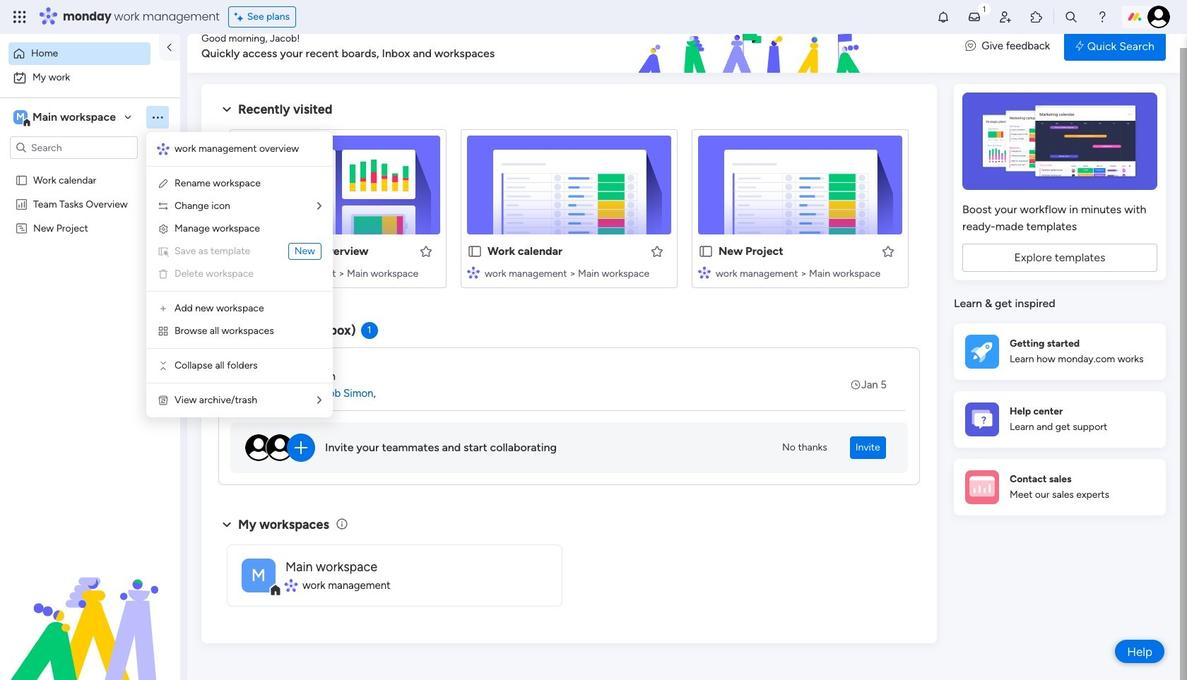 Task type: describe. For each thing, give the bounding box(es) containing it.
collapse all folders image
[[158, 360, 169, 372]]

1 vertical spatial workspace image
[[242, 559, 276, 593]]

0 vertical spatial option
[[8, 42, 151, 65]]

1 element
[[361, 322, 378, 339]]

update feed image
[[967, 10, 982, 24]]

service icon image
[[158, 246, 169, 257]]

invite members image
[[999, 10, 1013, 24]]

0 horizontal spatial public dashboard image
[[15, 197, 28, 211]]

close my workspaces image
[[218, 516, 235, 533]]

list arrow image
[[317, 396, 322, 406]]

1 public board image from the left
[[467, 244, 483, 259]]

2 menu item from the top
[[158, 266, 322, 283]]

v2 user feedback image
[[965, 38, 976, 54]]

manage workspace image
[[158, 223, 169, 235]]

1 vertical spatial option
[[8, 66, 172, 89]]

public board image
[[15, 173, 28, 187]]

workspace selection element
[[13, 109, 118, 127]]

contact sales element
[[954, 459, 1166, 516]]

add to favorites image
[[650, 244, 664, 258]]

1 menu item from the top
[[158, 243, 322, 260]]

add to favorites image for the rightmost public dashboard image
[[419, 244, 433, 258]]

quick search results list box
[[218, 118, 920, 305]]

getting started element
[[954, 323, 1166, 380]]

Search in workspace field
[[30, 140, 118, 156]]

component image
[[236, 266, 249, 279]]

browse all workspaces image
[[158, 326, 169, 337]]

1 image
[[978, 1, 991, 17]]



Task type: locate. For each thing, give the bounding box(es) containing it.
1 vertical spatial public dashboard image
[[236, 244, 252, 259]]

1 horizontal spatial add to favorites image
[[881, 244, 895, 258]]

roy mann image
[[252, 371, 280, 399]]

0 vertical spatial public dashboard image
[[15, 197, 28, 211]]

lottie animation image
[[554, 20, 951, 73], [0, 538, 180, 681]]

1 horizontal spatial lottie animation image
[[554, 20, 951, 73]]

lottie animation element
[[554, 20, 951, 73], [0, 538, 180, 681]]

see plans image
[[234, 9, 247, 25]]

view archive/trash image
[[158, 395, 169, 406]]

rename workspace image
[[158, 178, 169, 189]]

1 add to favorites image from the left
[[419, 244, 433, 258]]

templates image image
[[967, 93, 1153, 190]]

search everything image
[[1064, 10, 1078, 24]]

1 horizontal spatial workspace image
[[242, 559, 276, 593]]

add to favorites image for 2nd public board icon from the left
[[881, 244, 895, 258]]

2 public board image from the left
[[698, 244, 714, 259]]

notifications image
[[936, 10, 950, 24]]

0 vertical spatial lottie animation image
[[554, 20, 951, 73]]

close recently visited image
[[218, 101, 235, 118]]

1 vertical spatial lottie animation image
[[0, 538, 180, 681]]

option
[[8, 42, 151, 65], [8, 66, 172, 89], [0, 167, 180, 170]]

public board image
[[467, 244, 483, 259], [698, 244, 714, 259]]

help image
[[1095, 10, 1109, 24]]

1 horizontal spatial public board image
[[698, 244, 714, 259]]

1 vertical spatial menu item
[[158, 266, 322, 283]]

workspace image
[[13, 110, 28, 125], [242, 559, 276, 593]]

0 horizontal spatial add to favorites image
[[419, 244, 433, 258]]

0 vertical spatial workspace image
[[13, 110, 28, 125]]

monday marketplace image
[[1030, 10, 1044, 24]]

0 vertical spatial menu item
[[158, 243, 322, 260]]

menu item
[[158, 243, 322, 260], [158, 266, 322, 283]]

2 vertical spatial option
[[0, 167, 180, 170]]

0 horizontal spatial workspace image
[[13, 110, 28, 125]]

0 horizontal spatial public board image
[[467, 244, 483, 259]]

lottie animation image for the bottommost lottie animation element
[[0, 538, 180, 681]]

public dashboard image down public board image
[[15, 197, 28, 211]]

workspace options image
[[151, 110, 165, 124]]

help center element
[[954, 391, 1166, 448]]

v2 bolt switch image
[[1076, 39, 1084, 54]]

public dashboard image
[[15, 197, 28, 211], [236, 244, 252, 259]]

jacob simon image
[[1148, 6, 1170, 28]]

0 horizontal spatial lottie animation image
[[0, 538, 180, 681]]

list arrow image
[[317, 201, 322, 211]]

1 vertical spatial lottie animation element
[[0, 538, 180, 681]]

public dashboard image up component icon
[[236, 244, 252, 259]]

delete workspace image
[[158, 269, 169, 280]]

add to favorites image
[[419, 244, 433, 258], [881, 244, 895, 258]]

1 horizontal spatial public dashboard image
[[236, 244, 252, 259]]

close update feed (inbox) image
[[218, 322, 235, 339]]

1 horizontal spatial lottie animation element
[[554, 20, 951, 73]]

0 horizontal spatial lottie animation element
[[0, 538, 180, 681]]

0 vertical spatial lottie animation element
[[554, 20, 951, 73]]

menu item up close update feed (inbox) "icon"
[[158, 266, 322, 283]]

add new workspace image
[[158, 303, 169, 314]]

change icon image
[[158, 201, 169, 212]]

2 add to favorites image from the left
[[881, 244, 895, 258]]

lottie animation image for the top lottie animation element
[[554, 20, 951, 73]]

select product image
[[13, 10, 27, 24]]

menu
[[146, 132, 333, 418]]

list box
[[0, 165, 180, 431]]

menu item up component icon
[[158, 243, 322, 260]]



Task type: vqa. For each thing, say whether or not it's contained in the screenshot.
Rename workspace IMAGE
yes



